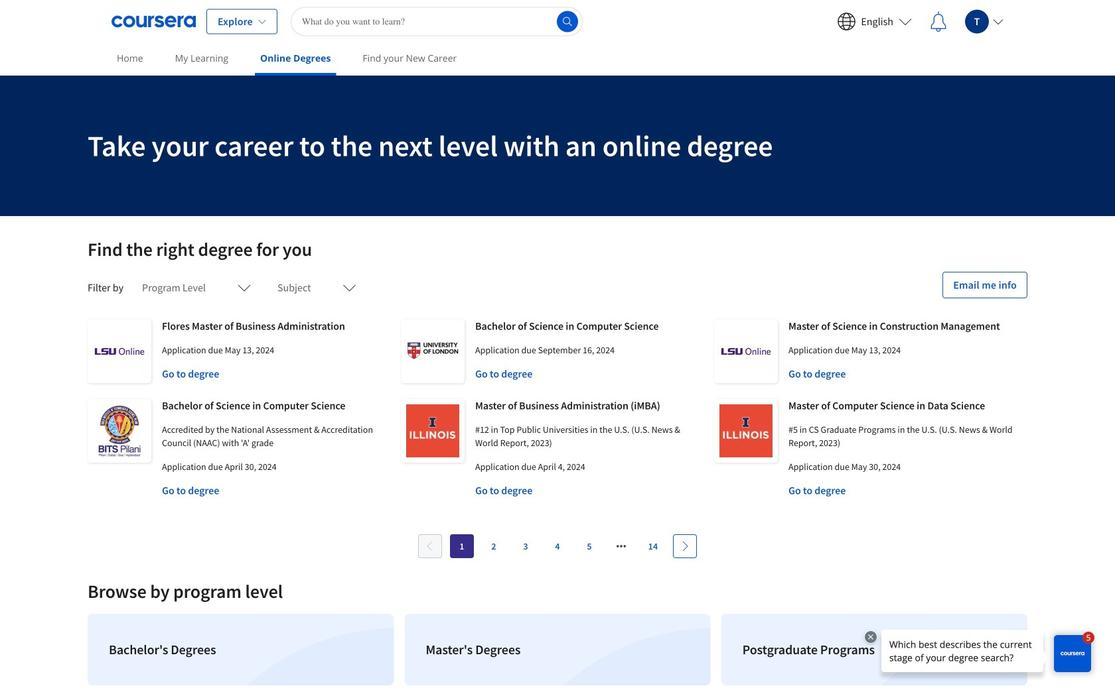 Task type: locate. For each thing, give the bounding box(es) containing it.
0 horizontal spatial louisiana state university image
[[88, 320, 151, 384]]

list
[[82, 609, 1033, 692]]

What do you want to learn? text field
[[291, 7, 583, 36]]

None search field
[[291, 7, 583, 36]]

1 horizontal spatial university of illinois at urbana-champaign image
[[714, 400, 778, 463]]

2 louisiana state university image from the left
[[714, 320, 778, 384]]

0 horizontal spatial university of illinois at urbana-champaign image
[[401, 400, 465, 463]]

coursera image
[[112, 11, 196, 32]]

1 louisiana state university image from the left
[[88, 320, 151, 384]]

university of illinois at urbana-champaign image
[[401, 400, 465, 463], [714, 400, 778, 463]]

1 horizontal spatial louisiana state university image
[[714, 320, 778, 384]]

louisiana state university image
[[88, 320, 151, 384], [714, 320, 778, 384]]



Task type: vqa. For each thing, say whether or not it's contained in the screenshot.
Louisiana State University "image"
yes



Task type: describe. For each thing, give the bounding box(es) containing it.
birla institute of technology & science, pilani image
[[88, 400, 151, 463]]

1 university of illinois at urbana-champaign image from the left
[[401, 400, 465, 463]]

2 university of illinois at urbana-champaign image from the left
[[714, 400, 778, 463]]

university of london image
[[401, 320, 465, 384]]

go to next page image
[[680, 542, 690, 552]]



